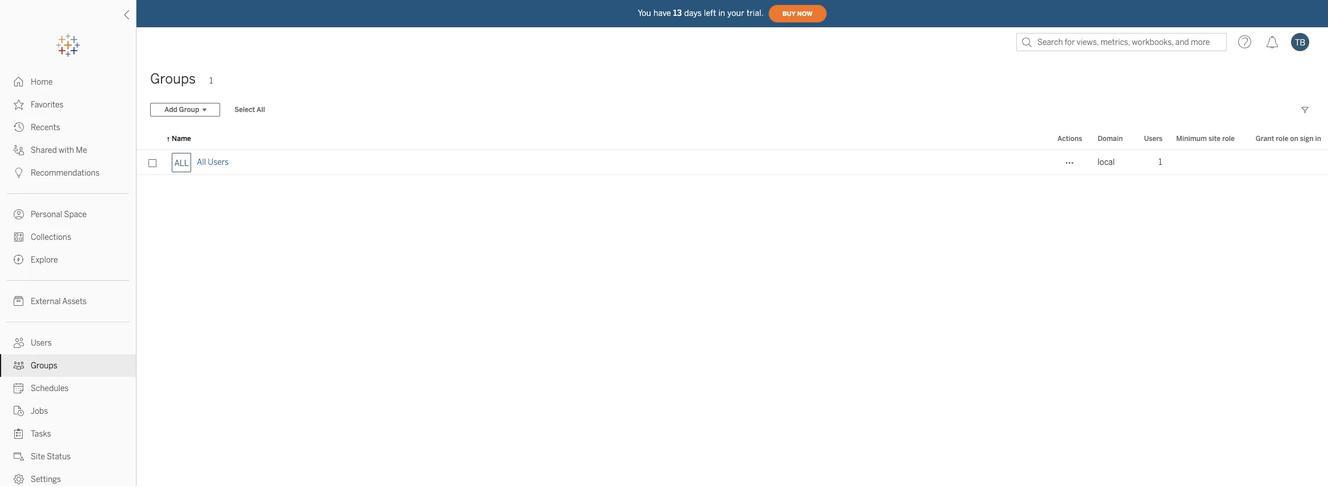 Task type: locate. For each thing, give the bounding box(es) containing it.
sign
[[1300, 135, 1314, 143]]

by text only_f5he34f image inside the tasks link
[[14, 429, 24, 439]]

now
[[798, 10, 813, 17]]

1 vertical spatial users
[[208, 158, 229, 167]]

you have 13 days left in your trial.
[[638, 8, 764, 18]]

role left on
[[1276, 135, 1289, 143]]

main navigation. press the up and down arrow keys to access links. element
[[0, 71, 136, 486]]

by text only_f5he34f image left schedules
[[14, 383, 24, 394]]

2 vertical spatial users
[[31, 339, 52, 348]]

3 by text only_f5he34f image from the top
[[14, 209, 24, 220]]

collections link
[[0, 226, 136, 249]]

by text only_f5he34f image inside recents link
[[14, 122, 24, 133]]

Search for views, metrics, workbooks, and more text field
[[1017, 33, 1227, 51]]

select
[[235, 106, 255, 114]]

by text only_f5he34f image inside shared with me link
[[14, 145, 24, 155]]

buy now button
[[768, 5, 827, 23]]

by text only_f5he34f image left jobs
[[14, 406, 24, 416]]

by text only_f5he34f image inside the users link
[[14, 338, 24, 348]]

role right site
[[1223, 135, 1235, 143]]

0 vertical spatial 1
[[209, 76, 213, 86]]

jobs link
[[0, 400, 136, 423]]

by text only_f5he34f image for groups
[[14, 361, 24, 371]]

by text only_f5he34f image left external
[[14, 296, 24, 307]]

shared with me link
[[0, 139, 136, 162]]

schedules link
[[0, 377, 136, 400]]

by text only_f5he34f image left site
[[14, 452, 24, 462]]

1 vertical spatial all
[[197, 158, 206, 167]]

groups up schedules
[[31, 361, 57, 371]]

groups up add
[[150, 71, 196, 87]]

row
[[137, 150, 1329, 175]]

by text only_f5he34f image left shared
[[14, 145, 24, 155]]

0 vertical spatial in
[[719, 8, 725, 18]]

row containing all users
[[137, 150, 1329, 175]]

0 horizontal spatial role
[[1223, 135, 1235, 143]]

groups
[[150, 71, 196, 87], [31, 361, 57, 371]]

1 up add group dropdown button
[[209, 76, 213, 86]]

by text only_f5he34f image left personal at the left top
[[14, 209, 24, 220]]

1 by text only_f5he34f image from the top
[[14, 77, 24, 87]]

0 vertical spatial all
[[257, 106, 265, 114]]

by text only_f5he34f image for users
[[14, 338, 24, 348]]

grid
[[137, 129, 1329, 486]]

by text only_f5he34f image left favorites
[[14, 100, 24, 110]]

by text only_f5he34f image inside site status link
[[14, 452, 24, 462]]

role
[[1223, 135, 1235, 143], [1276, 135, 1289, 143]]

cell down grant role on sign in
[[1245, 150, 1329, 175]]

settings
[[31, 475, 61, 485]]

by text only_f5he34f image left recents
[[14, 122, 24, 133]]

all
[[257, 106, 265, 114], [197, 158, 206, 167]]

by text only_f5he34f image
[[14, 77, 24, 87], [14, 100, 24, 110], [14, 209, 24, 220], [14, 255, 24, 265], [14, 296, 24, 307], [14, 383, 24, 394], [14, 429, 24, 439]]

groups link
[[0, 354, 136, 377]]

recommendations link
[[0, 162, 136, 184]]

1 role from the left
[[1223, 135, 1235, 143]]

by text only_f5he34f image inside home link
[[14, 77, 24, 87]]

5 by text only_f5he34f image from the top
[[14, 296, 24, 307]]

minimum
[[1177, 135, 1207, 143]]

2 by text only_f5he34f image from the top
[[14, 145, 24, 155]]

by text only_f5he34f image left tasks
[[14, 429, 24, 439]]

0 vertical spatial groups
[[150, 71, 196, 87]]

1 by text only_f5he34f image from the top
[[14, 122, 24, 133]]

7 by text only_f5he34f image from the top
[[14, 406, 24, 416]]

tasks
[[31, 430, 51, 439]]

all right the select
[[257, 106, 265, 114]]

6 by text only_f5he34f image from the top
[[14, 361, 24, 371]]

1
[[209, 76, 213, 86], [1159, 158, 1162, 167]]

external assets link
[[0, 290, 136, 313]]

recommendations
[[31, 168, 100, 178]]

1 horizontal spatial 1
[[1159, 158, 1162, 167]]

by text only_f5he34f image inside collections link
[[14, 232, 24, 242]]

by text only_f5he34f image inside recommendations link
[[14, 168, 24, 178]]

1 vertical spatial in
[[1316, 135, 1322, 143]]

all down group
[[197, 158, 206, 167]]

favorites link
[[0, 93, 136, 116]]

8 by text only_f5he34f image from the top
[[14, 452, 24, 462]]

by text only_f5he34f image inside the explore link
[[14, 255, 24, 265]]

1 horizontal spatial all
[[257, 106, 265, 114]]

explore link
[[0, 249, 136, 271]]

users inside main navigation. press the up and down arrow keys to access links. element
[[31, 339, 52, 348]]

5 by text only_f5he34f image from the top
[[14, 338, 24, 348]]

personal space link
[[0, 203, 136, 226]]

by text only_f5he34f image inside personal space link
[[14, 209, 24, 220]]

4 by text only_f5he34f image from the top
[[14, 232, 24, 242]]

users
[[1144, 135, 1163, 143], [208, 158, 229, 167], [31, 339, 52, 348]]

site
[[1209, 135, 1221, 143]]

actions
[[1058, 135, 1083, 143]]

7 by text only_f5he34f image from the top
[[14, 429, 24, 439]]

schedules
[[31, 384, 69, 394]]

buy
[[783, 10, 796, 17]]

grant role on sign in
[[1256, 135, 1322, 143]]

by text only_f5he34f image left collections
[[14, 232, 24, 242]]

select all
[[235, 106, 265, 114]]

by text only_f5he34f image left recommendations
[[14, 168, 24, 178]]

by text only_f5he34f image left settings
[[14, 475, 24, 485]]

recents
[[31, 123, 60, 133]]

1 horizontal spatial users
[[208, 158, 229, 167]]

by text only_f5he34f image inside the favorites link
[[14, 100, 24, 110]]

9 by text only_f5he34f image from the top
[[14, 475, 24, 485]]

grant
[[1256, 135, 1275, 143]]

by text only_f5he34f image inside jobs link
[[14, 406, 24, 416]]

select all button
[[227, 103, 272, 117]]

left
[[704, 8, 716, 18]]

in
[[719, 8, 725, 18], [1316, 135, 1322, 143]]

grid containing all users
[[137, 129, 1329, 486]]

by text only_f5he34f image
[[14, 122, 24, 133], [14, 145, 24, 155], [14, 168, 24, 178], [14, 232, 24, 242], [14, 338, 24, 348], [14, 361, 24, 371], [14, 406, 24, 416], [14, 452, 24, 462], [14, 475, 24, 485]]

by text only_f5he34f image for collections
[[14, 232, 24, 242]]

shared
[[31, 146, 57, 155]]

by text only_f5he34f image inside groups link
[[14, 361, 24, 371]]

by text only_f5he34f image for recents
[[14, 122, 24, 133]]

by text only_f5he34f image for favorites
[[14, 100, 24, 110]]

by text only_f5he34f image left home
[[14, 77, 24, 87]]

by text only_f5he34f image for schedules
[[14, 383, 24, 394]]

3 by text only_f5he34f image from the top
[[14, 168, 24, 178]]

cell down minimum site role
[[1170, 150, 1245, 175]]

1 vertical spatial groups
[[31, 361, 57, 371]]

1 horizontal spatial role
[[1276, 135, 1289, 143]]

0 horizontal spatial groups
[[31, 361, 57, 371]]

in right 'left' on the top of page
[[719, 8, 725, 18]]

home
[[31, 77, 53, 87]]

by text only_f5he34f image for site status
[[14, 452, 24, 462]]

group
[[179, 106, 199, 114]]

1 right local
[[1159, 158, 1162, 167]]

by text only_f5he34f image down the users link
[[14, 361, 24, 371]]

tasks link
[[0, 423, 136, 445]]

by text only_f5he34f image inside external assets link
[[14, 296, 24, 307]]

by text only_f5he34f image left explore
[[14, 255, 24, 265]]

1 cell from the left
[[1170, 150, 1245, 175]]

2 by text only_f5he34f image from the top
[[14, 100, 24, 110]]

add group
[[164, 106, 199, 114]]

0 horizontal spatial all
[[197, 158, 206, 167]]

6 by text only_f5he34f image from the top
[[14, 383, 24, 394]]

by text only_f5he34f image up groups link on the bottom left of page
[[14, 338, 24, 348]]

in right sign
[[1316, 135, 1322, 143]]

1 horizontal spatial groups
[[150, 71, 196, 87]]

0 horizontal spatial users
[[31, 339, 52, 348]]

cell
[[1170, 150, 1245, 175], [1245, 150, 1329, 175]]

0 vertical spatial users
[[1144, 135, 1163, 143]]

explore
[[31, 255, 58, 265]]

4 by text only_f5he34f image from the top
[[14, 255, 24, 265]]

by text only_f5he34f image inside schedules link
[[14, 383, 24, 394]]

by text only_f5he34f image inside settings link
[[14, 475, 24, 485]]

1 vertical spatial 1
[[1159, 158, 1162, 167]]



Task type: describe. For each thing, give the bounding box(es) containing it.
2 role from the left
[[1276, 135, 1289, 143]]

external
[[31, 297, 61, 307]]

by text only_f5he34f image for explore
[[14, 255, 24, 265]]

by text only_f5he34f image for tasks
[[14, 429, 24, 439]]

1 horizontal spatial in
[[1316, 135, 1322, 143]]

your
[[728, 8, 745, 18]]

by text only_f5he34f image for home
[[14, 77, 24, 87]]

collections
[[31, 233, 71, 242]]

users inside all users link
[[208, 158, 229, 167]]

users link
[[0, 332, 136, 354]]

site status link
[[0, 445, 136, 468]]

me
[[76, 146, 87, 155]]

status
[[47, 452, 71, 462]]

by text only_f5he34f image for external assets
[[14, 296, 24, 307]]

0 horizontal spatial in
[[719, 8, 725, 18]]

favorites
[[31, 100, 64, 110]]

buy now
[[783, 10, 813, 17]]

jobs
[[31, 407, 48, 416]]

shared with me
[[31, 146, 87, 155]]

add
[[164, 106, 177, 114]]

personal
[[31, 210, 62, 220]]

with
[[59, 146, 74, 155]]

home link
[[0, 71, 136, 93]]

space
[[64, 210, 87, 220]]

all inside 'button'
[[257, 106, 265, 114]]

have
[[654, 8, 671, 18]]

all users link
[[197, 150, 229, 175]]

groups inside main navigation. press the up and down arrow keys to access links. element
[[31, 361, 57, 371]]

minimum site role
[[1177, 135, 1235, 143]]

0 horizontal spatial 1
[[209, 76, 213, 86]]

site
[[31, 452, 45, 462]]

local
[[1098, 158, 1115, 167]]

personal space
[[31, 210, 87, 220]]

assets
[[62, 297, 87, 307]]

2 horizontal spatial users
[[1144, 135, 1163, 143]]

days
[[684, 8, 702, 18]]

recents link
[[0, 116, 136, 139]]

domain
[[1098, 135, 1123, 143]]

name
[[172, 135, 191, 143]]

you
[[638, 8, 651, 18]]

by text only_f5he34f image for shared with me
[[14, 145, 24, 155]]

trial.
[[747, 8, 764, 18]]

on
[[1291, 135, 1299, 143]]

settings link
[[0, 468, 136, 486]]

1 inside row
[[1159, 158, 1162, 167]]

all inside row
[[197, 158, 206, 167]]

by text only_f5he34f image for personal space
[[14, 209, 24, 220]]

by text only_f5he34f image for recommendations
[[14, 168, 24, 178]]

by text only_f5he34f image for settings
[[14, 475, 24, 485]]

2 cell from the left
[[1245, 150, 1329, 175]]

all users
[[197, 158, 229, 167]]

navigation panel element
[[0, 34, 136, 486]]

site status
[[31, 452, 71, 462]]

add group button
[[150, 103, 220, 117]]

external assets
[[31, 297, 87, 307]]

by text only_f5he34f image for jobs
[[14, 406, 24, 416]]

13
[[674, 8, 682, 18]]



Task type: vqa. For each thing, say whether or not it's contained in the screenshot.
Worksheet in the left of the page
no



